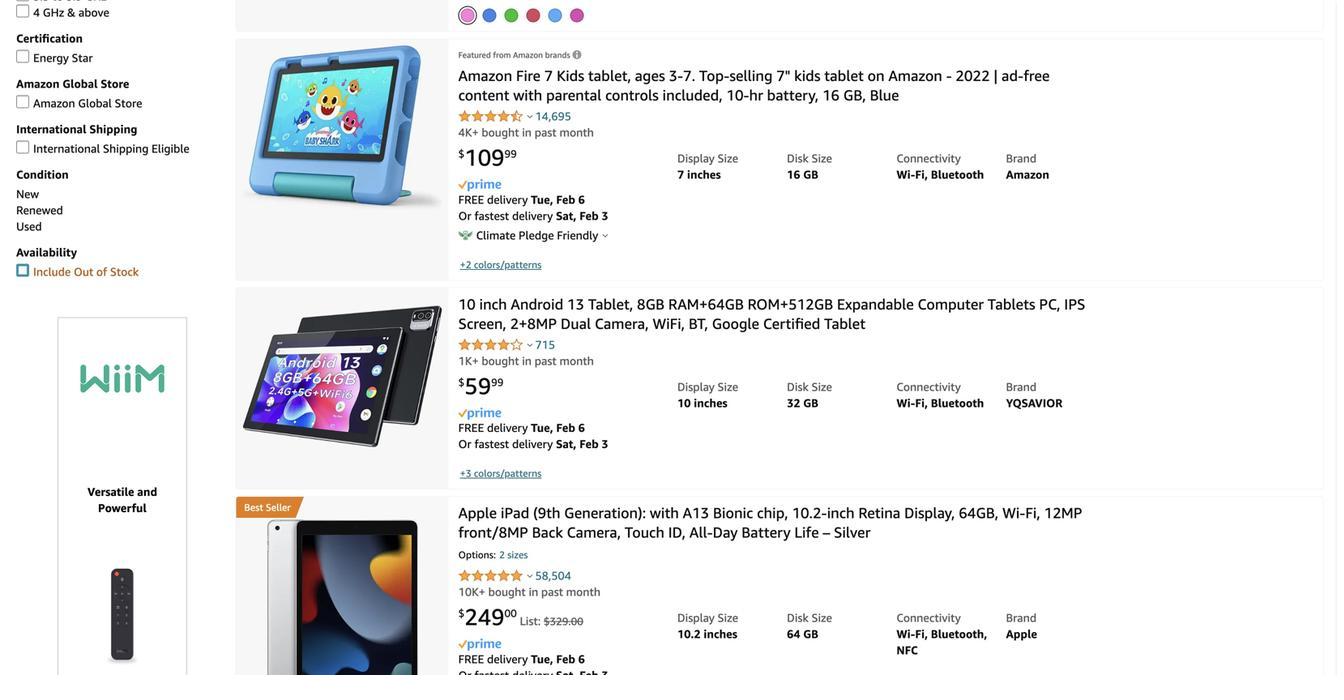 Task type: vqa. For each thing, say whether or not it's contained in the screenshot.
Page 1 of 6's list
no



Task type: locate. For each thing, give the bounding box(es) containing it.
shipping for international shipping eligible
[[103, 142, 149, 155]]

2022
[[956, 67, 990, 84]]

disk inside disk size 16 gb
[[787, 151, 809, 165]]

fastest for 109
[[475, 209, 509, 222]]

10 down bt,
[[678, 396, 691, 410]]

3 6 from the top
[[579, 653, 585, 666]]

2 vertical spatial connectivity
[[897, 611, 961, 625]]

display
[[678, 151, 715, 165], [678, 380, 715, 393], [678, 611, 715, 625]]

1 gb from the top
[[804, 168, 819, 181]]

tablet,
[[588, 67, 632, 84]]

fastest
[[475, 209, 509, 222], [475, 438, 509, 451]]

store up international shipping eligible
[[115, 96, 142, 110]]

3 brand from the top
[[1007, 611, 1037, 625]]

amazon prime image
[[459, 179, 502, 191], [459, 408, 502, 420], [459, 639, 502, 651]]

2 vertical spatial tue,
[[531, 653, 554, 666]]

1 horizontal spatial 16
[[823, 86, 840, 104]]

$ inside '$ 109 99'
[[459, 148, 465, 160]]

free delivery tue, feb 6 element for 109
[[459, 193, 585, 206]]

1 horizontal spatial 99
[[505, 148, 517, 160]]

1 free delivery tue, feb 6 or fastest delivery sat, feb 3 from the top
[[459, 193, 609, 222]]

display down included, at the top of the page
[[678, 151, 715, 165]]

popover image right friendly
[[603, 233, 609, 237]]

feb down 1k+ bought in past month
[[557, 421, 576, 435]]

store
[[101, 77, 129, 90], [115, 96, 142, 110]]

ages
[[635, 67, 666, 84]]

global up international shipping
[[78, 96, 112, 110]]

best seller group
[[236, 497, 296, 518]]

4
[[33, 6, 40, 19]]

0 horizontal spatial popover image
[[527, 343, 533, 347]]

1 vertical spatial connectivity wi-fi, bluetooth
[[897, 380, 985, 410]]

1 disk from the top
[[787, 151, 809, 165]]

3 gb from the top
[[804, 627, 819, 641]]

checkbox image inside 4 ghz & above link
[[16, 4, 29, 17]]

bought for 59
[[482, 354, 519, 368]]

$ inside $ 59 99
[[459, 376, 465, 389]]

brands
[[545, 50, 571, 59]]

best seller link
[[236, 497, 449, 518]]

featured from amazon brands
[[459, 50, 571, 59]]

or fastest delivery sat, feb 3 element up pledge on the top left of page
[[459, 209, 609, 222]]

size for 64 gb
[[812, 611, 833, 625]]

international for international shipping eligible
[[33, 142, 100, 155]]

friendly
[[557, 228, 599, 242]]

tue, down "list:"
[[531, 653, 554, 666]]

connectivity inside 'connectivity wi-fi, bluetooth, nfc'
[[897, 611, 961, 625]]

0 vertical spatial display
[[678, 151, 715, 165]]

free down '249'
[[459, 653, 484, 666]]

6 for 109
[[579, 193, 585, 206]]

delivery up +3 colors/patterns
[[487, 421, 528, 435]]

$ down 10k+
[[459, 607, 465, 620]]

1 free from the top
[[459, 193, 484, 206]]

2 $ from the top
[[459, 376, 465, 389]]

10.2
[[678, 627, 701, 641]]

2
[[499, 550, 505, 561]]

0 vertical spatial free delivery tue, feb 6 element
[[459, 193, 585, 206]]

0 vertical spatial inches
[[687, 168, 721, 181]]

+3
[[460, 468, 472, 479]]

certified
[[764, 315, 821, 332]]

4 checkbox image from the top
[[16, 141, 29, 154]]

0 vertical spatial camera,
[[595, 315, 649, 332]]

checkbox image up 4 ghz & above link
[[16, 0, 29, 1]]

0 vertical spatial amazon prime image
[[459, 179, 502, 191]]

display size 10.2 inches
[[678, 611, 739, 641]]

past
[[535, 126, 557, 139], [535, 354, 557, 368], [542, 585, 564, 599]]

back
[[532, 524, 563, 541]]

or fastest delivery sat, feb 3 element up +3 colors/patterns link
[[459, 438, 609, 451]]

from
[[493, 50, 511, 59]]

checkbox image up condition
[[16, 141, 29, 154]]

7 inside display size 7 inches
[[678, 168, 685, 181]]

display down bt,
[[678, 380, 715, 393]]

$ down 1k+
[[459, 376, 465, 389]]

inch
[[480, 295, 507, 313], [828, 505, 855, 522]]

size for 10 inches
[[718, 380, 739, 393]]

shipping left eligible
[[103, 142, 149, 155]]

1 vertical spatial 10
[[678, 396, 691, 410]]

99 down 4k+ bought in past month
[[505, 148, 517, 160]]

brand inside brand apple
[[1007, 611, 1037, 625]]

popover image
[[527, 114, 533, 118], [527, 574, 533, 578]]

2 sat, from the top
[[556, 438, 577, 451]]

0 vertical spatial free
[[459, 193, 484, 206]]

amazon global store
[[16, 77, 129, 90], [33, 96, 142, 110]]

2 fastest from the top
[[475, 438, 509, 451]]

2 disk from the top
[[787, 380, 809, 393]]

checkbox image left include
[[16, 264, 29, 277]]

6 for 59
[[579, 421, 585, 435]]

0 vertical spatial disk
[[787, 151, 809, 165]]

tue, up climate pledge friendly
[[531, 193, 554, 206]]

1 horizontal spatial popover image
[[603, 233, 609, 237]]

tue, up +3 colors/patterns
[[531, 421, 554, 435]]

1 brand from the top
[[1007, 151, 1037, 165]]

condition
[[16, 168, 69, 181]]

0 vertical spatial $
[[459, 148, 465, 160]]

inches down bt,
[[694, 396, 728, 410]]

disk inside disk size 32 gb
[[787, 380, 809, 393]]

inches right 10.2
[[704, 627, 738, 641]]

0 horizontal spatial 10
[[459, 295, 476, 313]]

tablet
[[825, 315, 866, 332]]

2 bluetooth from the top
[[931, 396, 985, 410]]

2 vertical spatial inches
[[704, 627, 738, 641]]

0 horizontal spatial 7
[[545, 67, 553, 84]]

checkbox image
[[16, 50, 29, 63], [16, 264, 29, 277]]

0 vertical spatial free delivery tue, feb 6 or fastest delivery sat, feb 3
[[459, 193, 609, 222]]

or fastest delivery sat, feb 3 element down free delivery tue, feb 6
[[459, 669, 609, 675]]

fi, for 109
[[916, 168, 928, 181]]

0 vertical spatial or fastest delivery sat, feb 3 element
[[459, 209, 609, 222]]

2 amazon prime image from the top
[[459, 408, 502, 420]]

or for 59
[[459, 438, 472, 451]]

3 or fastest delivery sat, feb 3 element from the top
[[459, 669, 609, 675]]

2 or from the top
[[459, 438, 472, 451]]

or
[[459, 209, 472, 222], [459, 438, 472, 451]]

0 vertical spatial in
[[522, 126, 532, 139]]

0 horizontal spatial 16
[[787, 168, 801, 181]]

1 vertical spatial apple
[[1007, 627, 1038, 641]]

apple right bluetooth,
[[1007, 627, 1038, 641]]

bluetooth,
[[931, 627, 988, 641]]

free delivery tue, feb 6 or fastest delivery sat, feb 3 for 109
[[459, 193, 609, 222]]

1 or fastest delivery sat, feb 3 element from the top
[[459, 209, 609, 222]]

renewed
[[16, 203, 63, 217]]

with down fire
[[514, 86, 543, 104]]

0 horizontal spatial 99
[[491, 376, 504, 389]]

nfc
[[897, 644, 918, 657]]

month down 14,695
[[560, 126, 594, 139]]

size inside disk size 32 gb
[[812, 380, 833, 393]]

shipping up international shipping eligible
[[89, 122, 137, 136]]

international
[[16, 122, 87, 136], [33, 142, 100, 155]]

2 checkbox image from the top
[[16, 264, 29, 277]]

0 vertical spatial international
[[16, 122, 87, 136]]

free delivery tue, feb 6 or fastest delivery sat, feb 3 up +3 colors/patterns
[[459, 421, 609, 451]]

in
[[522, 126, 532, 139], [522, 354, 532, 368], [529, 585, 539, 599]]

3 tue, from the top
[[531, 653, 554, 666]]

with up id,
[[650, 505, 679, 522]]

wi- inside apple ipad (9th generation): with a13 bionic chip, 10.2-inch retina display, 64gb, wi-fi, 12mp front/8mp back camera, touch id, all-day battery life – silver options: 2 sizes
[[1003, 505, 1026, 522]]

size for 10.2 inches
[[718, 611, 739, 625]]

0 vertical spatial sat,
[[556, 209, 577, 222]]

past down 58,504
[[542, 585, 564, 599]]

1 fastest from the top
[[475, 209, 509, 222]]

bluetooth left yqsavior at the bottom right
[[931, 396, 985, 410]]

1 vertical spatial connectivity
[[897, 380, 961, 393]]

0 vertical spatial connectivity
[[897, 151, 961, 165]]

or fastest delivery sat, feb 3 element for 59
[[459, 438, 609, 451]]

display inside display size 10.2 inches
[[678, 611, 715, 625]]

feb up friendly
[[580, 209, 599, 222]]

0 vertical spatial 16
[[823, 86, 840, 104]]

1 vertical spatial tue,
[[531, 421, 554, 435]]

display for 109
[[678, 151, 715, 165]]

1 vertical spatial 6
[[579, 421, 585, 435]]

0 vertical spatial tue,
[[531, 193, 554, 206]]

0 vertical spatial or
[[459, 209, 472, 222]]

amazon prime image down 109
[[459, 179, 502, 191]]

16 down tablet
[[823, 86, 840, 104]]

month for 109
[[560, 126, 594, 139]]

disk for 109
[[787, 151, 809, 165]]

checkbox image for energy
[[16, 50, 29, 63]]

2 display from the top
[[678, 380, 715, 393]]

amazon prime image down $ 59 99
[[459, 408, 502, 420]]

1 checkbox image from the top
[[16, 0, 29, 1]]

0 vertical spatial month
[[560, 126, 594, 139]]

99
[[505, 148, 517, 160], [491, 376, 504, 389]]

checkbox image left 4
[[16, 4, 29, 17]]

2 vertical spatial brand
[[1007, 611, 1037, 625]]

2 brand from the top
[[1007, 380, 1037, 393]]

camera, down tablet,
[[595, 315, 649, 332]]

1 6 from the top
[[579, 193, 585, 206]]

international shipping eligible
[[33, 142, 190, 155]]

sat, for 109
[[556, 209, 577, 222]]

kids
[[557, 67, 585, 84]]

16 inside disk size 16 gb
[[787, 168, 801, 181]]

58,504
[[536, 569, 572, 582]]

+3 colors/patterns link
[[460, 468, 542, 479]]

international for international shipping
[[16, 122, 87, 136]]

colors/patterns up ipad
[[474, 468, 542, 479]]

0 vertical spatial shipping
[[89, 122, 137, 136]]

free delivery tue, feb 6 element up +3 colors/patterns
[[459, 421, 585, 435]]

1 vertical spatial fastest
[[475, 438, 509, 451]]

month down dual
[[560, 354, 594, 368]]

month for 59
[[560, 354, 594, 368]]

or fastest delivery sat, feb 3 element for 109
[[459, 209, 609, 222]]

international shipping eligible link
[[16, 141, 190, 155]]

amazon prime image for 109
[[459, 179, 502, 191]]

2 6 from the top
[[579, 421, 585, 435]]

feb up generation):
[[580, 438, 599, 451]]

size inside display size 10 inches
[[718, 380, 739, 393]]

0 vertical spatial fastest
[[475, 209, 509, 222]]

month down 58,504
[[566, 585, 601, 599]]

global
[[63, 77, 98, 90], [78, 96, 112, 110]]

4k+ bought in past month
[[459, 126, 594, 139]]

1 vertical spatial shipping
[[103, 142, 149, 155]]

checkbox image inside international shipping eligible link
[[16, 141, 29, 154]]

size inside disk size 16 gb
[[812, 151, 833, 165]]

1 display from the top
[[678, 151, 715, 165]]

sat, up climate pledge friendly button
[[556, 209, 577, 222]]

1 vertical spatial colors/patterns
[[474, 468, 542, 479]]

2 vertical spatial display
[[678, 611, 715, 625]]

1 vertical spatial bought
[[482, 354, 519, 368]]

1 $ from the top
[[459, 148, 465, 160]]

brand inside brand amazon
[[1007, 151, 1037, 165]]

free delivery tue, feb 6 or fastest delivery sat, feb 3 up pledge on the top left of page
[[459, 193, 609, 222]]

1 vertical spatial free delivery tue, feb 6 element
[[459, 421, 585, 435]]

bluetooth
[[931, 168, 985, 181], [931, 396, 985, 410]]

3 disk from the top
[[787, 611, 809, 625]]

2 vertical spatial free delivery tue, feb 6 element
[[459, 653, 585, 666]]

1 horizontal spatial 7
[[678, 168, 685, 181]]

1 vertical spatial brand
[[1007, 380, 1037, 393]]

1 vertical spatial 16
[[787, 168, 801, 181]]

99 inside $ 59 99
[[491, 376, 504, 389]]

free up climate at the top of page
[[459, 193, 484, 206]]

12mp
[[1045, 505, 1083, 522]]

$ 249 00 list: $329.00
[[459, 604, 584, 631]]

colors/patterns down climate at the top of page
[[474, 259, 542, 270]]

0 horizontal spatial inch
[[480, 295, 507, 313]]

bought up 00
[[489, 585, 526, 599]]

1 vertical spatial 99
[[491, 376, 504, 389]]

4k+
[[459, 126, 479, 139]]

gb for 109
[[804, 168, 819, 181]]

2 free from the top
[[459, 421, 484, 435]]

past down '715'
[[535, 354, 557, 368]]

1 vertical spatial amazon prime image
[[459, 408, 502, 420]]

2 vertical spatial gb
[[804, 627, 819, 641]]

size for 32 gb
[[812, 380, 833, 393]]

display size 7 inches
[[678, 151, 739, 181]]

1 vertical spatial free delivery tue, feb 6 or fastest delivery sat, feb 3
[[459, 421, 609, 451]]

international inside international shipping eligible link
[[33, 142, 100, 155]]

free delivery tue, feb 6 element down "list:"
[[459, 653, 585, 666]]

1 horizontal spatial apple
[[1007, 627, 1038, 641]]

display inside display size 7 inches
[[678, 151, 715, 165]]

1 colors/patterns from the top
[[474, 259, 542, 270]]

delivery up climate at the top of page
[[487, 193, 528, 206]]

inch up 'silver'
[[828, 505, 855, 522]]

fi,
[[916, 168, 928, 181], [916, 396, 928, 410], [1026, 505, 1041, 522], [916, 627, 928, 641]]

feb down $329.00
[[557, 653, 576, 666]]

3-
[[669, 67, 684, 84]]

2 vertical spatial or fastest delivery sat, feb 3 element
[[459, 669, 609, 675]]

fastest up climate at the top of page
[[475, 209, 509, 222]]

0 vertical spatial gb
[[804, 168, 819, 181]]

tue,
[[531, 193, 554, 206], [531, 421, 554, 435], [531, 653, 554, 666]]

display inside display size 10 inches
[[678, 380, 715, 393]]

size inside display size 7 inches
[[718, 151, 739, 165]]

disk down battery,
[[787, 151, 809, 165]]

0 horizontal spatial with
[[514, 86, 543, 104]]

checkbox image
[[16, 0, 29, 1], [16, 4, 29, 17], [16, 95, 29, 108], [16, 141, 29, 154]]

1 vertical spatial or
[[459, 438, 472, 451]]

life
[[795, 524, 819, 541]]

checkbox image left energy
[[16, 50, 29, 63]]

99 inside '$ 109 99'
[[505, 148, 517, 160]]

amazon global store up amazon global store link in the left of the page
[[16, 77, 129, 90]]

2 vertical spatial 6
[[579, 653, 585, 666]]

99 down 1k+ bought in past month
[[491, 376, 504, 389]]

$ inside $ 249 00 list: $329.00
[[459, 607, 465, 620]]

free down '59'
[[459, 421, 484, 435]]

inches inside display size 7 inches
[[687, 168, 721, 181]]

connectivity wi-fi, bluetooth for 109
[[897, 151, 985, 181]]

hr
[[750, 86, 764, 104]]

energy
[[33, 51, 69, 64]]

in for 109
[[522, 126, 532, 139]]

checkbox image for international
[[16, 141, 29, 154]]

1 vertical spatial 3
[[602, 438, 609, 451]]

brand
[[1007, 151, 1037, 165], [1007, 380, 1037, 393], [1007, 611, 1037, 625]]

fi, inside 'connectivity wi-fi, bluetooth, nfc'
[[916, 627, 928, 641]]

popover image left '715'
[[527, 343, 533, 347]]

2 free delivery tue, feb 6 element from the top
[[459, 421, 585, 435]]

4 ghz & above link
[[16, 4, 109, 19]]

connectivity wi-fi, bluetooth for 59
[[897, 380, 985, 410]]

0 vertical spatial connectivity wi-fi, bluetooth
[[897, 151, 985, 181]]

2 colors/patterns from the top
[[474, 468, 542, 479]]

feb
[[557, 193, 576, 206], [580, 209, 599, 222], [557, 421, 576, 435], [580, 438, 599, 451], [557, 653, 576, 666]]

selling
[[730, 67, 773, 84]]

1 free delivery tue, feb 6 element from the top
[[459, 193, 585, 206]]

1 vertical spatial popover image
[[527, 574, 533, 578]]

bought up $ 59 99
[[482, 354, 519, 368]]

colors/patterns
[[474, 259, 542, 270], [474, 468, 542, 479]]

amazon global store link
[[16, 95, 142, 110]]

inch up screen,
[[480, 295, 507, 313]]

1 vertical spatial store
[[115, 96, 142, 110]]

2 gb from the top
[[804, 396, 819, 410]]

with
[[514, 86, 543, 104], [650, 505, 679, 522]]

gb inside disk size 32 gb
[[804, 396, 819, 410]]

3 connectivity from the top
[[897, 611, 961, 625]]

featured
[[459, 50, 491, 59]]

1 tue, from the top
[[531, 193, 554, 206]]

disk up 32
[[787, 380, 809, 393]]

0 vertical spatial with
[[514, 86, 543, 104]]

3 for 109
[[602, 209, 609, 222]]

0 vertical spatial bluetooth
[[931, 168, 985, 181]]

display up 10.2
[[678, 611, 715, 625]]

14,695
[[536, 109, 572, 123]]

3 free from the top
[[459, 653, 484, 666]]

1 3 from the top
[[602, 209, 609, 222]]

apple
[[459, 505, 497, 522], [1007, 627, 1038, 641]]

3 up climate pledge friendly button
[[602, 209, 609, 222]]

0 vertical spatial checkbox image
[[16, 50, 29, 63]]

popover image
[[603, 233, 609, 237], [527, 343, 533, 347]]

camera, down generation):
[[567, 524, 621, 541]]

10 up screen,
[[459, 295, 476, 313]]

2 free delivery tue, feb 6 or fastest delivery sat, feb 3 from the top
[[459, 421, 609, 451]]

size inside display size 10.2 inches
[[718, 611, 739, 625]]

or up +2
[[459, 209, 472, 222]]

0 vertical spatial popover image
[[527, 114, 533, 118]]

checkbox image down energy star link
[[16, 95, 29, 108]]

1 horizontal spatial with
[[650, 505, 679, 522]]

store up amazon global store link in the left of the page
[[101, 77, 129, 90]]

checkbox image inside 'include out of stock' link
[[16, 264, 29, 277]]

checkbox image inside amazon global store link
[[16, 95, 29, 108]]

or fastest delivery sat, feb 3 element
[[459, 209, 609, 222], [459, 438, 609, 451], [459, 669, 609, 675]]

1 vertical spatial checkbox image
[[16, 264, 29, 277]]

above
[[79, 6, 109, 19]]

0 vertical spatial 3
[[602, 209, 609, 222]]

1 popover image from the top
[[527, 114, 533, 118]]

13
[[568, 295, 585, 313]]

bluetooth left brand amazon
[[931, 168, 985, 181]]

featured from amazon brands button
[[459, 49, 582, 60]]

apple up front/8mp on the bottom
[[459, 505, 497, 522]]

1 vertical spatial 7
[[678, 168, 685, 181]]

2 vertical spatial disk
[[787, 611, 809, 625]]

fi, inside apple ipad (9th generation): with a13 bionic chip, 10.2-inch retina display, 64gb, wi-fi, 12mp front/8mp back camera, touch id, all-day battery life – silver options: 2 sizes
[[1026, 505, 1041, 522]]

1 vertical spatial inches
[[694, 396, 728, 410]]

parental
[[546, 86, 602, 104]]

past down 14,695
[[535, 126, 557, 139]]

0 horizontal spatial apple
[[459, 505, 497, 522]]

delivery
[[487, 193, 528, 206], [512, 209, 553, 222], [487, 421, 528, 435], [512, 438, 553, 451], [487, 653, 528, 666]]

gb for 59
[[804, 396, 819, 410]]

brand apple
[[1007, 611, 1038, 641]]

1 vertical spatial past
[[535, 354, 557, 368]]

10
[[459, 295, 476, 313], [678, 396, 691, 410]]

0 vertical spatial 99
[[505, 148, 517, 160]]

7
[[545, 67, 553, 84], [678, 168, 685, 181]]

7 down included, at the top of the page
[[678, 168, 685, 181]]

checkbox image for include
[[16, 264, 29, 277]]

2 popover image from the top
[[527, 574, 533, 578]]

1 or from the top
[[459, 209, 472, 222]]

0 vertical spatial popover image
[[603, 233, 609, 237]]

bought up '$ 109 99'
[[482, 126, 519, 139]]

1 vertical spatial sat,
[[556, 438, 577, 451]]

colors/patterns for +2 colors/patterns
[[474, 259, 542, 270]]

7 inside amazon fire 7 kids tablet, ages 3-7. top-selling 7" kids tablet on amazon - 2022 | ad-free content with parental controls included, 10-hr battery, 16 gb, blue
[[545, 67, 553, 84]]

apple ipad (9th generation): with a13 bionic chip, 10.2-inch retina display, 64gb, wi-fi, 12mp front/8mp back camera, touch id, all-day battery life – silver options: 2 sizes
[[459, 505, 1083, 561]]

1 vertical spatial bluetooth
[[931, 396, 985, 410]]

0 vertical spatial brand
[[1007, 151, 1037, 165]]

connectivity for 59
[[897, 380, 961, 393]]

inches down included, at the top of the page
[[687, 168, 721, 181]]

gb
[[804, 168, 819, 181], [804, 396, 819, 410], [804, 627, 819, 641]]

checkbox image inside energy star link
[[16, 50, 29, 63]]

gb inside disk size 64 gb
[[804, 627, 819, 641]]

3 checkbox image from the top
[[16, 95, 29, 108]]

size for 16 gb
[[812, 151, 833, 165]]

inch inside "10 inch android 13 tablet, 8gb ram+64gb rom+512gb expandable computer tablets pc, ips screen, 2+8mp dual camera, wifi, bt, google certified tablet"
[[480, 295, 507, 313]]

2 3 from the top
[[602, 438, 609, 451]]

apple inside apple ipad (9th generation): with a13 bionic chip, 10.2-inch retina display, 64gb, wi-fi, 12mp front/8mp back camera, touch id, all-day battery life – silver options: 2 sizes
[[459, 505, 497, 522]]

amazon prime image down '249'
[[459, 639, 502, 651]]

16 down battery,
[[787, 168, 801, 181]]

brand inside brand yqsavior
[[1007, 380, 1037, 393]]

$ down 4k+
[[459, 148, 465, 160]]

bluetooth for 59
[[931, 396, 985, 410]]

2 checkbox image from the top
[[16, 4, 29, 17]]

international down international shipping
[[33, 142, 100, 155]]

international down amazon global store link in the left of the page
[[16, 122, 87, 136]]

free delivery tue, feb 6 element up pledge on the top left of page
[[459, 193, 585, 206]]

1 vertical spatial in
[[522, 354, 532, 368]]

or up +3
[[459, 438, 472, 451]]

bionic
[[713, 505, 754, 522]]

fastest up +3 colors/patterns
[[475, 438, 509, 451]]

display for 59
[[678, 380, 715, 393]]

1 connectivity from the top
[[897, 151, 961, 165]]

0 vertical spatial bought
[[482, 126, 519, 139]]

global up amazon global store link in the left of the page
[[63, 77, 98, 90]]

past for 59
[[535, 354, 557, 368]]

brand for 59
[[1007, 380, 1037, 393]]

1 vertical spatial camera,
[[567, 524, 621, 541]]

disk inside disk size 64 gb
[[787, 611, 809, 625]]

wi- inside 'connectivity wi-fi, bluetooth, nfc'
[[897, 627, 916, 641]]

1 amazon prime image from the top
[[459, 179, 502, 191]]

1 sat, from the top
[[556, 209, 577, 222]]

size inside disk size 64 gb
[[812, 611, 833, 625]]

3 for 59
[[602, 438, 609, 451]]

2 or fastest delivery sat, feb 3 element from the top
[[459, 438, 609, 451]]

2 tue, from the top
[[531, 421, 554, 435]]

1 vertical spatial disk
[[787, 380, 809, 393]]

3 $ from the top
[[459, 607, 465, 620]]

inches inside display size 10 inches
[[694, 396, 728, 410]]

amazon global store up international shipping
[[33, 96, 142, 110]]

3 up generation):
[[602, 438, 609, 451]]

free delivery tue, feb 6 element
[[459, 193, 585, 206], [459, 421, 585, 435], [459, 653, 585, 666]]

2 vertical spatial amazon prime image
[[459, 639, 502, 651]]

2 vertical spatial free
[[459, 653, 484, 666]]

1 vertical spatial free
[[459, 421, 484, 435]]

disk up 64
[[787, 611, 809, 625]]

sat, up (9th
[[556, 438, 577, 451]]

1 connectivity wi-fi, bluetooth from the top
[[897, 151, 985, 181]]

1 vertical spatial international
[[33, 142, 100, 155]]

connectivity
[[897, 151, 961, 165], [897, 380, 961, 393], [897, 611, 961, 625]]

0 vertical spatial 7
[[545, 67, 553, 84]]

7 right fire
[[545, 67, 553, 84]]

1 horizontal spatial 10
[[678, 396, 691, 410]]

popover image up 10k+ bought in past month
[[527, 574, 533, 578]]

1 vertical spatial or fastest delivery sat, feb 3 element
[[459, 438, 609, 451]]

7 for inches
[[678, 168, 685, 181]]

2 vertical spatial $
[[459, 607, 465, 620]]

109
[[465, 144, 505, 171]]

2 connectivity wi-fi, bluetooth from the top
[[897, 380, 985, 410]]

popover image up 4k+ bought in past month
[[527, 114, 533, 118]]

1 checkbox image from the top
[[16, 50, 29, 63]]

3 display from the top
[[678, 611, 715, 625]]

1 vertical spatial inch
[[828, 505, 855, 522]]

checkbox image for amazon
[[16, 95, 29, 108]]

gb inside disk size 16 gb
[[804, 168, 819, 181]]

shipping inside international shipping eligible link
[[103, 142, 149, 155]]

1 bluetooth from the top
[[931, 168, 985, 181]]

&
[[67, 6, 76, 19]]

2 connectivity from the top
[[897, 380, 961, 393]]



Task type: describe. For each thing, give the bounding box(es) containing it.
14,695 link
[[536, 109, 572, 123]]

–
[[823, 524, 831, 541]]

dual
[[561, 315, 591, 332]]

blue
[[870, 86, 900, 104]]

3 amazon prime image from the top
[[459, 639, 502, 651]]

amazon inside button
[[513, 50, 543, 59]]

feb up climate pledge friendly button
[[557, 193, 576, 206]]

free
[[1024, 67, 1050, 84]]

apple ipad (9th generation): with a13 bionic chip, 10.2-inch retina display, 64gb, wi-fi, 12mp front/8mp back camera, touc... image
[[267, 520, 418, 675]]

7"
[[777, 67, 791, 84]]

yqsavior
[[1007, 396, 1063, 410]]

best seller
[[244, 502, 291, 513]]

free delivery tue, feb 6 element for 59
[[459, 421, 585, 435]]

59
[[465, 372, 491, 400]]

brand for 109
[[1007, 151, 1037, 165]]

99 for 59
[[491, 376, 504, 389]]

free delivery tue, feb 6
[[459, 653, 585, 666]]

tue, for 109
[[531, 193, 554, 206]]

tablet
[[825, 67, 864, 84]]

0 vertical spatial amazon global store
[[16, 77, 129, 90]]

ghz
[[43, 6, 64, 19]]

4 ghz & above
[[33, 6, 109, 19]]

7 for kids
[[545, 67, 553, 84]]

delivery up pledge on the top left of page
[[512, 209, 553, 222]]

computer
[[918, 295, 984, 313]]

display,
[[905, 505, 956, 522]]

inches inside display size 10.2 inches
[[704, 627, 738, 641]]

wi- for 109
[[897, 168, 916, 181]]

wi- for 59
[[897, 396, 916, 410]]

|
[[994, 67, 998, 84]]

bought for 109
[[482, 126, 519, 139]]

1k+
[[459, 354, 479, 368]]

touch
[[625, 524, 665, 541]]

popover image for 14,695
[[527, 114, 533, 118]]

camera, inside "10 inch android 13 tablet, 8gb ram+64gb rom+512gb expandable computer tablets pc, ips screen, 2+8mp dual camera, wifi, bt, google certified tablet"
[[595, 315, 649, 332]]

amazon prime image for 59
[[459, 408, 502, 420]]

colors/patterns for +3 colors/patterns
[[474, 468, 542, 479]]

2 vertical spatial bought
[[489, 585, 526, 599]]

include out of stock link
[[16, 264, 139, 278]]

chip,
[[757, 505, 789, 522]]

size for 7 inches
[[718, 151, 739, 165]]

amazon fire 7 kids tablet, ages 3-7. top-selling 7" kids tablet on amazon - 2022 | ad-free content with parental controls included, 10-hr battery, 16 gb, blue link
[[459, 67, 1050, 104]]

camera, inside apple ipad (9th generation): with a13 bionic chip, 10.2-inch retina display, 64gb, wi-fi, 12mp front/8mp back camera, touch id, all-day battery life – silver options: 2 sizes
[[567, 524, 621, 541]]

$ for 109
[[459, 148, 465, 160]]

brand yqsavior
[[1007, 380, 1063, 410]]

new
[[16, 187, 39, 201]]

32
[[787, 396, 801, 410]]

silver
[[834, 524, 871, 541]]

fastest for 59
[[475, 438, 509, 451]]

sponsored ad - amazon fire 7 kids tablet, ages 3-7. top-selling 7" kids tablet on amazon - 2022 | ad-free content with par... image
[[243, 45, 442, 210]]

a13
[[683, 505, 710, 522]]

all-
[[690, 524, 713, 541]]

10 inside display size 10 inches
[[678, 396, 691, 410]]

ipad
[[501, 505, 530, 522]]

disk for 59
[[787, 380, 809, 393]]

3 free delivery tue, feb 6 element from the top
[[459, 653, 585, 666]]

connectivity for 109
[[897, 151, 961, 165]]

$ for 59
[[459, 376, 465, 389]]

options:
[[459, 550, 496, 561]]

99 for 109
[[505, 148, 517, 160]]

2 vertical spatial month
[[566, 585, 601, 599]]

connectivity wi-fi, bluetooth, nfc
[[897, 611, 988, 657]]

popover image for 58,504
[[527, 574, 533, 578]]

10 inch android 13 tablet, 8gb ram+64gb rom+512gb expandable computer tablets pc, ips screen, 2+8mp dual camera, wifi, bt, google certified tablet link
[[459, 295, 1086, 332]]

in for 59
[[522, 354, 532, 368]]

of
[[96, 265, 107, 278]]

eligible
[[152, 142, 190, 155]]

58,504 link
[[536, 569, 572, 582]]

10 inside "10 inch android 13 tablet, 8gb ram+64gb rom+512gb expandable computer tablets pc, ips screen, 2+8mp dual camera, wifi, bt, google certified tablet"
[[459, 295, 476, 313]]

disk size 64 gb
[[787, 611, 833, 641]]

on
[[868, 67, 885, 84]]

+2
[[460, 259, 472, 270]]

past for 109
[[535, 126, 557, 139]]

2 vertical spatial past
[[542, 585, 564, 599]]

android
[[511, 295, 564, 313]]

checkbox image for 4
[[16, 4, 29, 17]]

climate
[[477, 228, 516, 242]]

10 inch android 13 tablet, 8gb ram+64gb rom+512gb expandable computer tablets pc, ips screen, 2+8mp dual camera, wifi, bt,... image
[[243, 305, 442, 448]]

with inside apple ipad (9th generation): with a13 bionic chip, 10.2-inch retina display, 64gb, wi-fi, 12mp front/8mp back camera, touch id, all-day battery life – silver options: 2 sizes
[[650, 505, 679, 522]]

2+8mp
[[510, 315, 557, 332]]

id,
[[669, 524, 686, 541]]

1 vertical spatial amazon global store
[[33, 96, 142, 110]]

10.2-
[[793, 505, 828, 522]]

2 vertical spatial in
[[529, 585, 539, 599]]

(9th
[[533, 505, 561, 522]]

display size 10 inches
[[678, 380, 739, 410]]

free delivery tue, feb 6 or fastest delivery sat, feb 3 for 59
[[459, 421, 609, 451]]

free for 59
[[459, 421, 484, 435]]

pc,
[[1040, 295, 1061, 313]]

shipping for international shipping
[[89, 122, 137, 136]]

8gb
[[637, 295, 665, 313]]

fi, for 59
[[916, 396, 928, 410]]

controls
[[606, 86, 659, 104]]

free for 109
[[459, 193, 484, 206]]

content
[[459, 86, 510, 104]]

battery
[[742, 524, 791, 541]]

10k+
[[459, 585, 486, 599]]

fire
[[516, 67, 541, 84]]

wifi,
[[653, 315, 685, 332]]

64gb,
[[959, 505, 999, 522]]

ips
[[1065, 295, 1086, 313]]

sizes
[[508, 550, 528, 561]]

brand amazon
[[1007, 151, 1050, 181]]

google
[[712, 315, 760, 332]]

bluetooth for 109
[[931, 168, 985, 181]]

tablets
[[988, 295, 1036, 313]]

fi, for 249
[[916, 627, 928, 641]]

popover image inside climate pledge friendly button
[[603, 233, 609, 237]]

gb,
[[844, 86, 867, 104]]

1 vertical spatial global
[[78, 96, 112, 110]]

715 link
[[536, 338, 555, 351]]

7.
[[684, 67, 696, 84]]

$ 109 99
[[459, 144, 517, 171]]

1k+ bought in past month
[[459, 354, 594, 368]]

sat, for 59
[[556, 438, 577, 451]]

16 inside amazon fire 7 kids tablet, ages 3-7. top-selling 7" kids tablet on amazon - 2022 | ad-free content with parental controls included, 10-hr battery, 16 gb, blue
[[823, 86, 840, 104]]

amazon fire 7 kids tablet, ages 3-7. top-selling 7" kids tablet on amazon - 2022 | ad-free content with parental controls included, 10-hr battery, 16 gb, blue
[[459, 67, 1050, 104]]

delivery up +3 colors/patterns link
[[512, 438, 553, 451]]

climate pledge friendly button
[[459, 227, 671, 243]]

used
[[16, 220, 42, 233]]

apple ipad (9th generation): with a13 bionic chip, 10.2-inch retina display, 64gb, wi-fi, 12mp front/8mp back camera, touch id, all-day battery life – silver link
[[459, 505, 1083, 541]]

or for 109
[[459, 209, 472, 222]]

0 vertical spatial global
[[63, 77, 98, 90]]

out
[[74, 265, 93, 278]]

with inside amazon fire 7 kids tablet, ages 3-7. top-selling 7" kids tablet on amazon - 2022 | ad-free content with parental controls included, 10-hr battery, 16 gb, blue
[[514, 86, 543, 104]]

tue, for 59
[[531, 421, 554, 435]]

international shipping
[[16, 122, 137, 136]]

energy star link
[[16, 50, 93, 64]]

stock
[[110, 265, 139, 278]]

10-
[[727, 86, 750, 104]]

0 vertical spatial store
[[101, 77, 129, 90]]

day
[[713, 524, 738, 541]]

inches for 109
[[687, 168, 721, 181]]

1 vertical spatial popover image
[[527, 343, 533, 347]]

delivery down $ 249 00 list: $329.00
[[487, 653, 528, 666]]

+2 colors/patterns link
[[460, 259, 542, 270]]

wi- for 249
[[897, 627, 916, 641]]

bt,
[[689, 315, 709, 332]]

inches for 59
[[694, 396, 728, 410]]

inch inside apple ipad (9th generation): with a13 bionic chip, 10.2-inch retina display, 64gb, wi-fi, 12mp front/8mp back camera, touch id, all-day battery life – silver options: 2 sizes
[[828, 505, 855, 522]]

kids
[[795, 67, 821, 84]]



